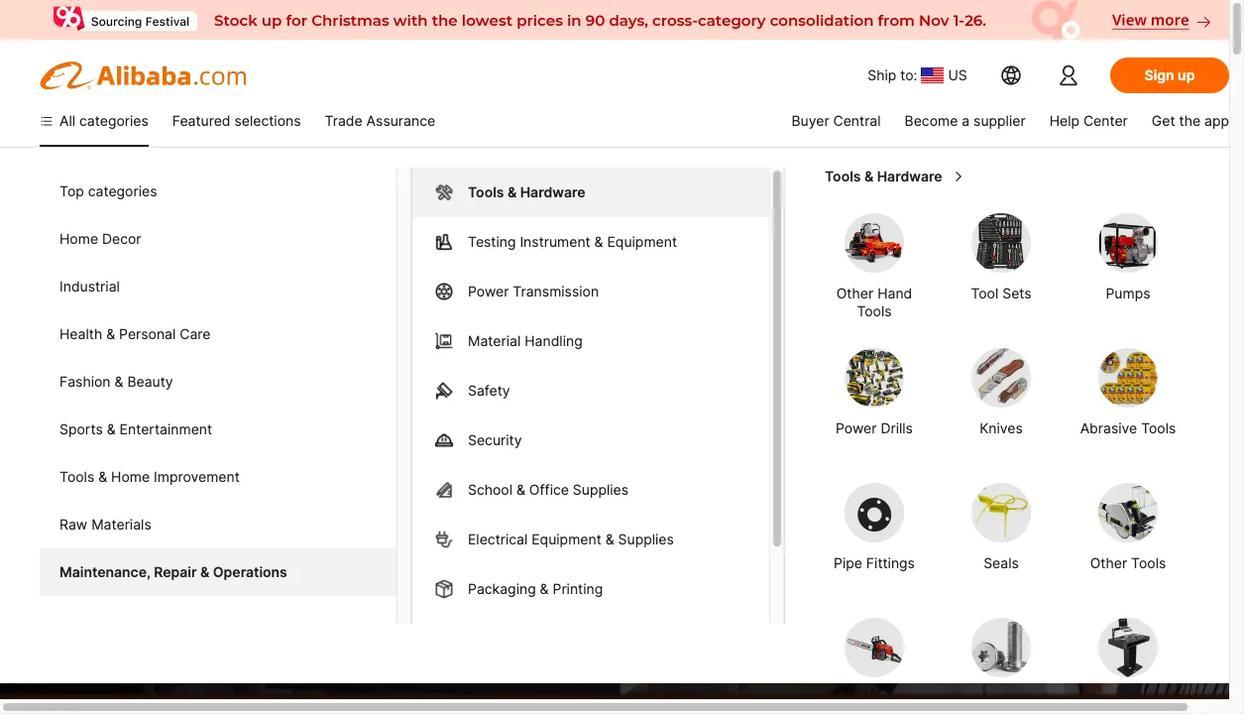 Task type: locate. For each thing, give the bounding box(es) containing it.
b2b
[[380, 297, 491, 366]]

top
[[60, 182, 84, 199]]

ecommerce
[[506, 297, 834, 366]]

1 horizontal spatial hardware
[[877, 168, 943, 184]]

0 horizontal spatial hardware
[[520, 183, 586, 200]]

seals link
[[952, 483, 1051, 590]]

1 vertical spatial other
[[1091, 554, 1128, 571]]

&
[[865, 168, 874, 184], [508, 183, 517, 200], [595, 233, 604, 250], [106, 325, 115, 342], [115, 373, 123, 390], [107, 421, 116, 437], [98, 468, 107, 485], [517, 481, 526, 498], [606, 531, 615, 547], [200, 563, 210, 580], [540, 580, 549, 597]]

categories right all at left
[[79, 112, 149, 129]]

search
[[741, 485, 794, 505]]

& right health
[[106, 325, 115, 342]]

power left drills
[[836, 420, 877, 436]]

supplies down school & office supplies link
[[618, 531, 674, 547]]

tools inside the other hand tools
[[857, 303, 892, 319]]

home up learn at left top
[[60, 230, 98, 247]]

1 vertical spatial power
[[836, 420, 877, 436]]

safety link
[[413, 366, 770, 416]]

abrasive
[[1081, 420, 1138, 436]]

1 horizontal spatial tools & hardware link
[[825, 168, 1230, 185]]

0 horizontal spatial equipment
[[532, 531, 602, 547]]

leading
[[161, 297, 366, 366]]

0 vertical spatial power
[[468, 283, 509, 300]]

0 vertical spatial supplies
[[573, 481, 629, 498]]

raw
[[60, 516, 87, 533]]

power
[[468, 283, 509, 300], [836, 420, 877, 436]]

1 vertical spatial categories
[[88, 182, 157, 199]]

home down the sports & entertainment
[[111, 468, 150, 485]]

platform
[[40, 366, 275, 435]]

tools & home improvement
[[60, 468, 240, 485]]

equipment up power transmission "link"
[[607, 233, 677, 250]]

categories
[[79, 112, 149, 129], [88, 182, 157, 199]]

other inside "link"
[[1091, 554, 1128, 571]]

& inside "link"
[[540, 580, 549, 597]]

nike shoes
[[243, 564, 312, 581]]

improvement
[[154, 468, 240, 485]]

safety
[[468, 382, 510, 399]]

tools & hardware down central
[[825, 168, 943, 184]]

tool
[[971, 285, 999, 302]]

0 horizontal spatial power
[[468, 283, 509, 300]]

1 horizontal spatial power
[[836, 420, 877, 436]]

selections
[[235, 112, 301, 129]]

1 vertical spatial home
[[111, 468, 150, 485]]

tool sets link
[[952, 213, 1051, 320]]

categories for all categories
[[79, 112, 149, 129]]

& up testing
[[508, 183, 517, 200]]

equipment up printing
[[532, 531, 602, 547]]

other for other hand tools
[[837, 285, 874, 302]]

tools & hardware link
[[413, 168, 770, 217], [825, 168, 1230, 185]]

raw materials
[[60, 516, 151, 533]]

material handling
[[468, 332, 583, 349]]

1 horizontal spatial equipment
[[607, 233, 677, 250]]

0 horizontal spatial tools & hardware
[[468, 183, 586, 200]]

testing instrument & equipment link
[[413, 217, 770, 267]]

assurance
[[367, 112, 436, 129]]

power for power drills
[[836, 420, 877, 436]]

testing instrument & equipment
[[468, 233, 677, 250]]

hardware down become
[[877, 168, 943, 184]]

tools & hardware
[[825, 168, 943, 184], [468, 183, 586, 200]]

maintenance,
[[60, 563, 151, 580]]

other inside the other hand tools
[[837, 285, 874, 302]]

ship to:
[[868, 66, 918, 83]]

categories for top categories
[[88, 182, 157, 199]]

other for other tools
[[1091, 554, 1128, 571]]

drills
[[881, 420, 913, 436]]

other tools
[[1091, 554, 1167, 571]]

power inside "link"
[[468, 283, 509, 300]]

tools & hardware link up testing instrument & equipment
[[413, 168, 770, 217]]

trade
[[325, 112, 363, 129]]

tool sets
[[971, 285, 1032, 302]]

operations
[[213, 563, 287, 580]]

trade
[[567, 366, 714, 435]]

power down testing
[[468, 283, 509, 300]]

& left printing
[[540, 580, 549, 597]]

1 vertical spatial equipment
[[532, 531, 602, 547]]

1 vertical spatial supplies
[[618, 531, 674, 547]]

tools & hardware up instrument at left top
[[468, 183, 586, 200]]

tools & hardware link down supplier
[[825, 168, 1230, 185]]

women's clothing text field
[[67, 477, 628, 513]]

categories up decor
[[88, 182, 157, 199]]

power drills
[[836, 420, 913, 436]]

pumps
[[1106, 285, 1151, 302]]

us
[[949, 66, 968, 83]]

alibaba.com
[[186, 248, 301, 272]]

& right sports
[[107, 421, 116, 437]]

security link
[[413, 416, 770, 465]]

security
[[468, 431, 522, 448]]

entertainment
[[120, 421, 212, 437]]

the
[[40, 297, 147, 366]]

material
[[468, 332, 521, 349]]

top categories
[[60, 182, 157, 199]]

packaging
[[468, 580, 536, 597]]

1 horizontal spatial other
[[1091, 554, 1128, 571]]

hardware up instrument at left top
[[520, 183, 586, 200]]

decor
[[102, 230, 141, 247]]

supplies
[[573, 481, 629, 498], [618, 531, 674, 547]]

supplies for electrical equipment & supplies
[[618, 531, 674, 547]]

pumps link
[[1079, 213, 1178, 320]]

0 horizontal spatial tools & hardware link
[[413, 168, 770, 217]]

for
[[290, 366, 368, 435]]

0 vertical spatial home
[[60, 230, 98, 247]]

app
[[1205, 112, 1230, 129]]

& down central
[[865, 168, 874, 184]]

0 vertical spatial other
[[837, 285, 874, 302]]

supplier
[[974, 112, 1026, 129]]

0 vertical spatial categories
[[79, 112, 149, 129]]

pipe fittings link
[[825, 483, 924, 590]]

0 horizontal spatial other
[[837, 285, 874, 302]]

supplies down "security" link
[[573, 481, 629, 498]]

seals
[[984, 554, 1019, 571]]

all
[[60, 112, 75, 129]]

other hand tools
[[837, 285, 913, 319]]

fashion
[[60, 373, 111, 390]]

power transmission link
[[413, 267, 770, 316]]

school & office supplies
[[468, 481, 629, 498]]



Task type: describe. For each thing, give the bounding box(es) containing it.
instrument
[[520, 233, 591, 250]]

other hand tools link
[[825, 213, 924, 320]]

& right instrument at left top
[[595, 233, 604, 250]]

packaging & printing
[[468, 580, 603, 597]]

clothing
[[424, 564, 477, 581]]

nike shoes link
[[218, 554, 337, 590]]

search button
[[691, 471, 815, 519]]

home decor
[[60, 230, 141, 247]]

sets
[[1003, 285, 1032, 302]]

men's clothing
[[382, 564, 477, 581]]

personal
[[119, 325, 176, 342]]

learn
[[67, 248, 120, 272]]

about
[[126, 248, 180, 272]]

knives link
[[952, 348, 1051, 455]]

power transmission
[[468, 283, 599, 300]]

material handling link
[[413, 316, 770, 366]]

transmission
[[513, 283, 599, 300]]

shoes
[[273, 564, 312, 581]]

office
[[529, 481, 569, 498]]

frequently searched:
[[40, 562, 198, 582]]

& left beauty on the left of page
[[115, 373, 123, 390]]

maintenance, repair & operations
[[60, 563, 287, 580]]

abrasive tools
[[1081, 420, 1177, 436]]

2 tools & hardware link from the left
[[825, 168, 1230, 185]]

power for power transmission
[[468, 283, 509, 300]]

sports
[[60, 421, 103, 437]]

supplies for school & office supplies
[[573, 481, 629, 498]]

sign
[[1145, 66, 1175, 83]]

to:
[[901, 66, 918, 83]]

school & office supplies link
[[413, 465, 770, 515]]

become
[[905, 112, 958, 129]]

trade assurance
[[325, 112, 436, 129]]

global
[[382, 366, 553, 435]]

& left office
[[517, 481, 526, 498]]

the
[[1180, 112, 1201, 129]]

fashion & beauty
[[60, 373, 173, 390]]

1 horizontal spatial tools & hardware
[[825, 168, 943, 184]]

help center
[[1050, 112, 1129, 129]]

other tools link
[[1079, 483, 1178, 590]]

packaging & printing link
[[413, 564, 770, 614]]

men's clothing link
[[357, 554, 502, 590]]

up
[[1178, 66, 1196, 83]]

hand
[[878, 285, 913, 302]]

pipe fittings
[[834, 554, 915, 571]]

men's
[[382, 564, 420, 581]]

health
[[60, 325, 102, 342]]

1 tools & hardware link from the left
[[413, 168, 770, 217]]

knives
[[980, 420, 1023, 436]]

fittings
[[867, 554, 915, 571]]

nike
[[243, 564, 269, 581]]

handling
[[525, 332, 583, 349]]

frequently
[[40, 562, 120, 582]]

0 horizontal spatial home
[[60, 230, 98, 247]]

help
[[1050, 112, 1080, 129]]

printing
[[553, 580, 603, 597]]

health & personal care
[[60, 325, 211, 342]]

central
[[834, 112, 881, 129]]

get
[[1152, 112, 1176, 129]]

sign up
[[1145, 66, 1196, 83]]

& up raw materials
[[98, 468, 107, 485]]

1 horizontal spatial home
[[111, 468, 150, 485]]

0 vertical spatial equipment
[[607, 233, 677, 250]]

sports & entertainment
[[60, 421, 212, 437]]

ship
[[868, 66, 897, 83]]

testing
[[468, 233, 516, 250]]

buyer
[[792, 112, 830, 129]]

electrical equipment & supplies
[[468, 531, 674, 547]]

tools inside "link"
[[1132, 554, 1167, 571]]

electrical equipment & supplies link
[[413, 515, 770, 564]]

pipe
[[834, 554, 863, 571]]

center
[[1084, 112, 1129, 129]]

become a supplier
[[905, 112, 1026, 129]]

featured
[[172, 112, 231, 129]]

industrial
[[60, 278, 120, 295]]

materials
[[91, 516, 151, 533]]

& down school & office supplies link
[[606, 531, 615, 547]]

school
[[468, 481, 513, 498]]

the leading b2b ecommerce platform for global trade
[[40, 297, 834, 435]]

buyer central
[[792, 112, 881, 129]]

& right repair
[[200, 563, 210, 580]]

beauty
[[127, 373, 173, 390]]



Task type: vqa. For each thing, say whether or not it's contained in the screenshot.
Sports
yes



